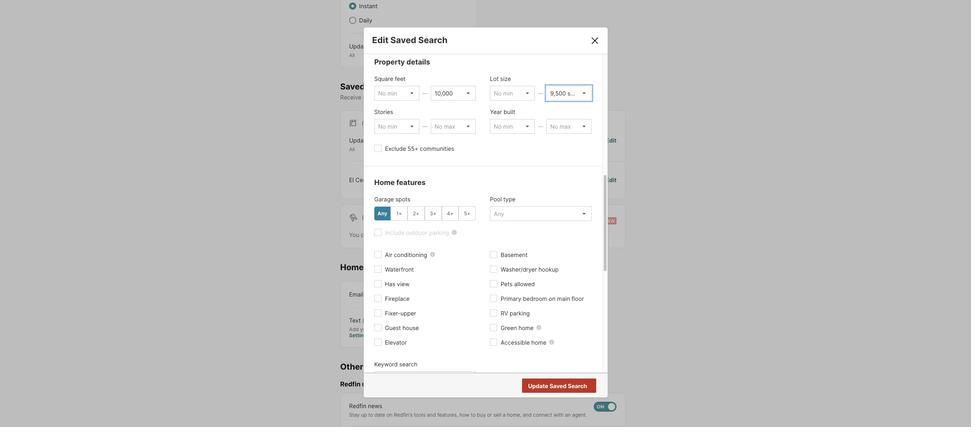 Task type: locate. For each thing, give the bounding box(es) containing it.
timely
[[363, 94, 379, 101]]

1 vertical spatial on
[[549, 295, 556, 302]]

on left main
[[549, 295, 556, 302]]

update inside button
[[528, 383, 549, 390]]

update
[[349, 43, 369, 50], [349, 137, 369, 144], [528, 383, 549, 390]]

home up garage
[[374, 178, 395, 187]]

1 vertical spatial update types all
[[349, 137, 386, 152]]

0 horizontal spatial and
[[427, 412, 436, 418]]

0 vertical spatial home
[[519, 325, 534, 332]]

parking
[[429, 229, 449, 236], [510, 310, 530, 317]]

0 vertical spatial home
[[374, 178, 395, 187]]

0 horizontal spatial home
[[340, 263, 364, 273]]

0 vertical spatial update types all
[[349, 43, 386, 58]]

accessible
[[501, 339, 530, 346]]

exclude 55+ communities
[[385, 145, 454, 152]]

your up settings
[[360, 326, 371, 332]]

exclude
[[385, 145, 406, 152]]

date
[[375, 412, 385, 418]]

home inside edit saved search dialog
[[374, 178, 395, 187]]

1 for from the top
[[362, 120, 374, 127]]

2 horizontal spatial on
[[549, 295, 556, 302]]

1 to from the left
[[369, 412, 373, 418]]

fixer-
[[385, 310, 401, 317]]

on right based on the left top of the page
[[434, 94, 441, 101]]

1 vertical spatial home
[[532, 339, 547, 346]]

Daily radio
[[349, 17, 356, 24]]

0 vertical spatial edit button
[[606, 136, 617, 153]]

— for square feet
[[423, 90, 428, 96]]

option group containing any
[[374, 206, 476, 221]]

1 vertical spatial parking
[[510, 310, 530, 317]]

how
[[460, 412, 470, 418]]

search up details
[[418, 35, 448, 45]]

all
[[349, 52, 355, 58], [349, 146, 355, 152]]

1 horizontal spatial your
[[442, 94, 454, 101]]

4+
[[447, 211, 454, 217]]

2 vertical spatial on
[[387, 412, 393, 418]]

edit
[[372, 35, 389, 45], [606, 137, 617, 144], [606, 177, 617, 184]]

square
[[374, 75, 393, 82]]

all up el
[[349, 146, 355, 152]]

— for stories
[[423, 123, 428, 129]]

redfin
[[340, 381, 361, 388], [349, 403, 367, 410]]

1 vertical spatial types
[[371, 137, 386, 144]]

searches up notifications
[[367, 82, 405, 92]]

1 horizontal spatial and
[[523, 412, 532, 418]]

searches inside the saved searches receive timely notifications based on your preferred search filters.
[[367, 82, 405, 92]]

edit saved search element
[[372, 35, 582, 45]]

with
[[554, 412, 564, 418]]

your
[[442, 94, 454, 101], [360, 326, 371, 332]]

search
[[418, 35, 448, 45], [568, 383, 587, 390]]

1 vertical spatial search
[[399, 361, 418, 368]]

2 and from the left
[[523, 412, 532, 418]]

and right 'tools'
[[427, 412, 436, 418]]

on inside the saved searches receive timely notifications based on your preferred search filters.
[[434, 94, 441, 101]]

account settings link
[[349, 326, 434, 339]]

search right no
[[568, 383, 587, 390]]

home for accessible home
[[532, 339, 547, 346]]

upper
[[401, 310, 416, 317]]

on right date
[[387, 412, 393, 418]]

1 vertical spatial search
[[568, 383, 587, 390]]

rv parking
[[501, 310, 530, 317]]

filters.
[[502, 94, 519, 101]]

update types all down for sale
[[349, 137, 386, 152]]

saved
[[391, 35, 416, 45], [340, 82, 365, 92], [391, 231, 408, 239], [550, 383, 567, 390]]

0 vertical spatial edit
[[372, 35, 389, 45]]

on for searches
[[434, 94, 441, 101]]

1
[[389, 177, 392, 184]]

0 vertical spatial parking
[[429, 229, 449, 236]]

connect
[[533, 412, 553, 418]]

to left 'buy' on the bottom of page
[[471, 412, 476, 418]]

1 horizontal spatial parking
[[510, 310, 530, 317]]

home left the tours
[[340, 263, 364, 273]]

rv
[[501, 310, 508, 317]]

green home
[[501, 325, 534, 332]]

0 vertical spatial searches
[[367, 82, 405, 92]]

search right keyword
[[399, 361, 418, 368]]

for sale
[[362, 120, 389, 127]]

1 vertical spatial home
[[340, 263, 364, 273]]

outdoor
[[406, 229, 428, 236]]

2 vertical spatial edit
[[606, 177, 617, 184]]

1 horizontal spatial search
[[568, 383, 587, 390]]

updates
[[362, 381, 388, 388]]

1 update types all from the top
[[349, 43, 386, 58]]

1 horizontal spatial search
[[483, 94, 501, 101]]

2 edit button from the top
[[606, 176, 617, 184]]

searches
[[367, 82, 405, 92], [409, 231, 434, 239]]

types up property
[[371, 43, 386, 50]]

0 vertical spatial your
[[442, 94, 454, 101]]

update down daily radio
[[349, 43, 369, 50]]

home tours
[[340, 263, 387, 273]]

types
[[371, 43, 386, 50], [371, 137, 386, 144]]

all down daily radio
[[349, 52, 355, 58]]

0 vertical spatial search
[[483, 94, 501, 101]]

on inside redfin news stay up to date on redfin's tools and features, how to buy or sell a home, and connect with an agent.
[[387, 412, 393, 418]]

0 horizontal spatial search
[[399, 361, 418, 368]]

parking up green home
[[510, 310, 530, 317]]

0 vertical spatial all
[[349, 52, 355, 58]]

1 vertical spatial searches
[[409, 231, 434, 239]]

guest
[[385, 325, 401, 332]]

0 horizontal spatial your
[[360, 326, 371, 332]]

redfin up stay
[[349, 403, 367, 410]]

1 horizontal spatial on
[[434, 94, 441, 101]]

air
[[385, 251, 393, 259]]

1 horizontal spatial to
[[471, 412, 476, 418]]

parking down 3+ option
[[429, 229, 449, 236]]

pool type
[[490, 196, 516, 203]]

update left no
[[528, 383, 549, 390]]

home for home tours
[[340, 263, 364, 273]]

home up accessible home
[[519, 325, 534, 332]]

on for news
[[387, 412, 393, 418]]

daily
[[359, 17, 373, 24]]

types down for sale
[[371, 137, 386, 144]]

for left rent
[[362, 214, 374, 221]]

1 horizontal spatial home
[[374, 178, 395, 187]]

2 for from the top
[[362, 214, 374, 221]]

1 vertical spatial redfin
[[349, 403, 367, 410]]

0 vertical spatial for
[[362, 120, 374, 127]]

edit button
[[606, 136, 617, 153], [606, 176, 617, 184]]

primary bedroom on main floor
[[501, 295, 584, 302]]

receive
[[340, 94, 362, 101]]

None checkbox
[[594, 402, 617, 412]]

0 vertical spatial on
[[434, 94, 441, 101]]

no results
[[559, 383, 587, 390]]

1 all from the top
[[349, 52, 355, 58]]

2+ radio
[[408, 206, 425, 221]]

2+
[[413, 211, 420, 217]]

55+
[[408, 145, 419, 152]]

update types all down daily
[[349, 43, 386, 58]]

elevator
[[385, 339, 407, 346]]

add your phone number in
[[349, 326, 413, 332]]

2 all from the top
[[349, 146, 355, 152]]

2 vertical spatial update
[[528, 383, 549, 390]]

to right up
[[369, 412, 373, 418]]

Instant radio
[[349, 2, 356, 10]]

0 vertical spatial search
[[418, 35, 448, 45]]

option group
[[374, 206, 476, 221]]

0 horizontal spatial searches
[[367, 82, 405, 92]]

keyword search
[[374, 361, 418, 368]]

no results button
[[550, 379, 595, 394]]

0 vertical spatial types
[[371, 43, 386, 50]]

and
[[427, 412, 436, 418], [523, 412, 532, 418]]

redfin inside redfin news stay up to date on redfin's tools and features, how to buy or sell a home, and connect with an agent.
[[349, 403, 367, 410]]

—
[[423, 90, 428, 96], [539, 90, 544, 96], [423, 123, 428, 129], [539, 123, 544, 129]]

redfin down other
[[340, 381, 361, 388]]

Any radio
[[374, 206, 391, 221]]

home right accessible
[[532, 339, 547, 346]]

search for edit saved search
[[418, 35, 448, 45]]

0 horizontal spatial to
[[369, 412, 373, 418]]

year built
[[490, 108, 516, 115]]

0 horizontal spatial search
[[418, 35, 448, 45]]

on
[[434, 94, 441, 101], [549, 295, 556, 302], [387, 412, 393, 418]]

list box
[[374, 86, 420, 100], [431, 86, 476, 100], [490, 86, 535, 100], [547, 86, 592, 100], [374, 119, 420, 134], [431, 119, 476, 134], [490, 119, 535, 134], [547, 119, 592, 134], [490, 206, 592, 221]]

pets
[[501, 281, 513, 288]]

saved inside button
[[550, 383, 567, 390]]

year
[[490, 108, 502, 115]]

an
[[565, 412, 571, 418]]

1 vertical spatial edit
[[606, 137, 617, 144]]

main
[[557, 295, 570, 302]]

preferred
[[456, 94, 481, 101]]

update types all
[[349, 43, 386, 58], [349, 137, 386, 152]]

for left sale
[[362, 120, 374, 127]]

search up year
[[483, 94, 501, 101]]

for
[[480, 231, 487, 239]]

1 edit button from the top
[[606, 136, 617, 153]]

1 vertical spatial all
[[349, 146, 355, 152]]

2 types from the top
[[371, 137, 386, 144]]

and right home, at the right of the page
[[523, 412, 532, 418]]

details
[[407, 58, 430, 66]]

redfin for redfin news stay up to date on redfin's tools and features, how to buy or sell a home, and connect with an agent.
[[349, 403, 367, 410]]

1 vertical spatial for
[[362, 214, 374, 221]]

1 vertical spatial your
[[360, 326, 371, 332]]

to
[[369, 412, 373, 418], [471, 412, 476, 418]]

garage
[[374, 196, 394, 203]]

search
[[483, 94, 501, 101], [399, 361, 418, 368]]

size
[[501, 75, 511, 82]]

search inside button
[[568, 383, 587, 390]]

home
[[519, 325, 534, 332], [532, 339, 547, 346]]

0 vertical spatial redfin
[[340, 381, 361, 388]]

0 horizontal spatial on
[[387, 412, 393, 418]]

1 vertical spatial edit button
[[606, 176, 617, 184]]

update down for sale
[[349, 137, 369, 144]]

searches left the while
[[409, 231, 434, 239]]

home
[[374, 178, 395, 187], [340, 263, 364, 273]]

text
[[349, 317, 361, 324]]

edit inside dialog
[[372, 35, 389, 45]]

your left preferred
[[442, 94, 454, 101]]



Task type: describe. For each thing, give the bounding box(es) containing it.
searching
[[452, 231, 478, 239]]

search inside dialog
[[399, 361, 418, 368]]

(sms)
[[363, 317, 379, 324]]

home features
[[374, 178, 426, 187]]

home,
[[507, 412, 522, 418]]

home for green home
[[519, 325, 534, 332]]

basement
[[501, 251, 528, 259]]

for for for sale
[[362, 120, 374, 127]]

while
[[436, 231, 450, 239]]

up
[[361, 412, 367, 418]]

account
[[413, 326, 434, 332]]

1 and from the left
[[427, 412, 436, 418]]

edit saved search
[[372, 35, 448, 45]]

property details
[[374, 58, 430, 66]]

1 vertical spatial update
[[349, 137, 369, 144]]

— for lot size
[[539, 90, 544, 96]]

spots
[[396, 196, 411, 203]]

or
[[487, 412, 492, 418]]

saved searches receive timely notifications based on your preferred search filters.
[[340, 82, 519, 101]]

0 vertical spatial update
[[349, 43, 369, 50]]

4+ radio
[[442, 206, 459, 221]]

washer/dryer hookup
[[501, 266, 559, 273]]

news
[[368, 403, 382, 410]]

can
[[361, 231, 371, 239]]

redfin updates
[[340, 381, 388, 388]]

settings
[[349, 333, 370, 339]]

instant
[[359, 2, 378, 10]]

type
[[504, 196, 516, 203]]

add
[[349, 326, 359, 332]]

saved inside the saved searches receive timely notifications based on your preferred search filters.
[[340, 82, 365, 92]]

your inside the saved searches receive timely notifications based on your preferred search filters.
[[442, 94, 454, 101]]

for for for rent
[[362, 214, 374, 221]]

keyword
[[374, 361, 398, 368]]

other
[[340, 362, 363, 372]]

emails
[[365, 362, 392, 372]]

notifications
[[381, 94, 414, 101]]

cerrito
[[356, 177, 374, 184]]

accessible home
[[501, 339, 547, 346]]

communities
[[420, 145, 454, 152]]

pets allowed
[[501, 281, 535, 288]]

1+ radio
[[391, 206, 408, 221]]

results
[[568, 383, 587, 390]]

5+ radio
[[459, 206, 476, 221]]

stories
[[374, 108, 393, 115]]

el cerrito test 1
[[349, 177, 392, 184]]

3+
[[430, 211, 437, 217]]

air conditioning
[[385, 251, 427, 259]]

other emails
[[340, 362, 392, 372]]

search inside the saved searches receive timely notifications based on your preferred search filters.
[[483, 94, 501, 101]]

based
[[416, 94, 432, 101]]

2 to from the left
[[471, 412, 476, 418]]

include
[[385, 229, 405, 236]]

has view
[[385, 281, 410, 288]]

for rent
[[362, 214, 390, 221]]

property
[[374, 58, 405, 66]]

in
[[408, 326, 412, 332]]

create
[[372, 231, 389, 239]]

account settings
[[349, 326, 434, 339]]

number
[[388, 326, 406, 332]]

garage spots
[[374, 196, 411, 203]]

floor
[[572, 295, 584, 302]]

update saved search button
[[522, 379, 596, 393]]

edit saved search dialog
[[364, 27, 608, 405]]

pool
[[490, 196, 502, 203]]

redfin for redfin updates
[[340, 381, 361, 388]]

allowed
[[514, 281, 535, 288]]

1 horizontal spatial searches
[[409, 231, 434, 239]]

house
[[403, 325, 419, 332]]

0 horizontal spatial parking
[[429, 229, 449, 236]]

guest house
[[385, 325, 419, 332]]

primary
[[501, 295, 522, 302]]

agent.
[[573, 412, 587, 418]]

1 types from the top
[[371, 43, 386, 50]]

3+ radio
[[425, 206, 442, 221]]

you can create saved searches while searching for
[[349, 231, 489, 239]]

phone
[[372, 326, 387, 332]]

tools
[[414, 412, 426, 418]]

sell
[[494, 412, 502, 418]]

rent
[[375, 214, 390, 221]]

search for update saved search
[[568, 383, 587, 390]]

2 update types all from the top
[[349, 137, 386, 152]]

redfin news stay up to date on redfin's tools and features, how to buy or sell a home, and connect with an agent.
[[349, 403, 587, 418]]

buy
[[477, 412, 486, 418]]

el
[[349, 177, 354, 184]]

has
[[385, 281, 396, 288]]

a
[[503, 412, 506, 418]]

bedroom
[[523, 295, 547, 302]]

view
[[397, 281, 410, 288]]

email
[[349, 291, 364, 298]]

home for home features
[[374, 178, 395, 187]]

hookup
[[539, 266, 559, 273]]

tours
[[366, 263, 387, 273]]

option group inside edit saved search dialog
[[374, 206, 476, 221]]

on inside edit saved search dialog
[[549, 295, 556, 302]]

lot size
[[490, 75, 511, 82]]

sale
[[375, 120, 389, 127]]

— for year built
[[539, 123, 544, 129]]

lot
[[490, 75, 499, 82]]



Task type: vqa. For each thing, say whether or not it's contained in the screenshot.
connect
yes



